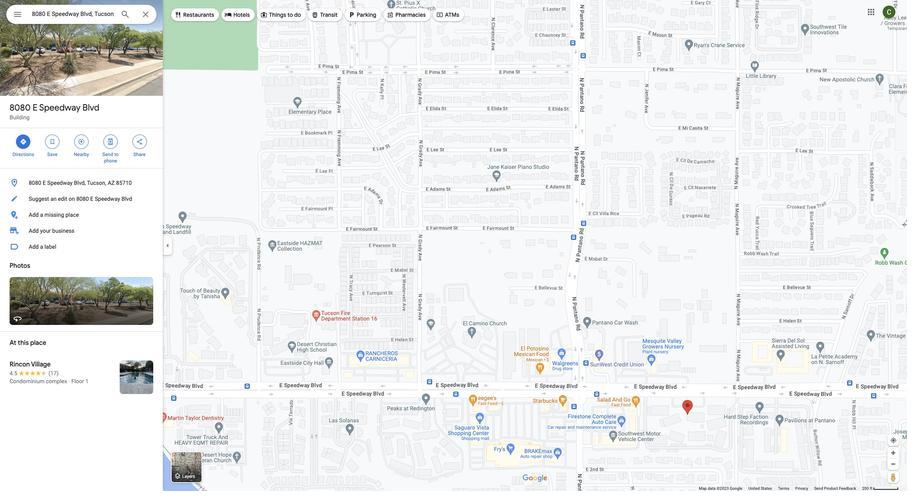 Task type: describe. For each thing, give the bounding box(es) containing it.
4.5
[[10, 370, 17, 377]]

4.5 stars 17 reviews image
[[10, 369, 59, 377]]

an
[[50, 196, 57, 202]]

at this place
[[10, 339, 46, 347]]

rincon village
[[10, 361, 51, 369]]

missing
[[45, 212, 64, 218]]

blvd inside 8080 e speedway blvd building
[[83, 102, 99, 113]]

privacy
[[796, 486, 809, 491]]

blvd,
[[74, 180, 86, 186]]

 things to do
[[260, 10, 301, 19]]

google
[[730, 486, 743, 491]]

things
[[269, 11, 286, 18]]

az
[[108, 180, 115, 186]]

200 ft
[[863, 486, 873, 491]]

phone
[[104, 158, 117, 164]]

 button
[[6, 5, 29, 26]]

rincon
[[10, 361, 30, 369]]

layers
[[182, 474, 195, 479]]

8080 for blvd,
[[29, 180, 41, 186]]

collapse side panel image
[[163, 241, 172, 250]]

none field inside the 8080 e speedway blvd, tucson, az 85710 field
[[32, 9, 114, 19]]

add a label
[[29, 244, 56, 250]]

directions
[[13, 152, 34, 157]]

send product feedback
[[815, 486, 857, 491]]

200
[[863, 486, 870, 491]]

add your business
[[29, 228, 75, 234]]

add a missing place button
[[0, 207, 163, 223]]

speedway for blvd
[[39, 102, 81, 113]]

2 vertical spatial 8080
[[76, 196, 89, 202]]

photos
[[10, 262, 30, 270]]

add your business link
[[0, 223, 163, 239]]

condominium complex · floor 1
[[10, 378, 89, 385]]


[[436, 10, 444, 19]]


[[348, 10, 355, 19]]

states
[[761, 486, 773, 491]]

add for add your business
[[29, 228, 39, 234]]

8080 e speedway blvd, tucson, az 85710
[[29, 180, 132, 186]]

ft
[[871, 486, 873, 491]]

suggest an edit on 8080 e speedway blvd button
[[0, 191, 163, 207]]

8080 e speedway blvd building
[[10, 102, 99, 121]]

terms
[[779, 486, 790, 491]]

this
[[18, 339, 29, 347]]

transit
[[320, 11, 338, 18]]

(17)
[[48, 370, 59, 377]]

do
[[294, 11, 301, 18]]

blvd inside button
[[122, 196, 132, 202]]

building
[[10, 114, 30, 121]]

suggest
[[29, 196, 49, 202]]

8080 for blvd
[[10, 102, 31, 113]]

your
[[40, 228, 51, 234]]

to inside  things to do
[[288, 11, 293, 18]]

a for missing
[[40, 212, 43, 218]]

feedback
[[840, 486, 857, 491]]

 pharmacies
[[387, 10, 426, 19]]

speedway inside suggest an edit on 8080 e speedway blvd button
[[95, 196, 120, 202]]

e for blvd
[[33, 102, 37, 113]]

share
[[134, 152, 146, 157]]

footer inside google maps element
[[699, 486, 863, 491]]

to inside send to phone
[[114, 152, 119, 157]]

 restaurants
[[175, 10, 214, 19]]

atms
[[445, 11, 460, 18]]

nearby
[[74, 152, 89, 157]]

a for label
[[40, 244, 43, 250]]

pharmacies
[[396, 11, 426, 18]]


[[13, 9, 22, 20]]

united states button
[[749, 486, 773, 491]]

map
[[699, 486, 707, 491]]



Task type: locate. For each thing, give the bounding box(es) containing it.
0 vertical spatial a
[[40, 212, 43, 218]]

speedway down az
[[95, 196, 120, 202]]

3 add from the top
[[29, 244, 39, 250]]


[[20, 137, 27, 146]]

 transit
[[312, 10, 338, 19]]

1 horizontal spatial send
[[815, 486, 824, 491]]

add for add a label
[[29, 244, 39, 250]]

·
[[69, 378, 70, 385]]

send left product on the bottom of the page
[[815, 486, 824, 491]]

 parking
[[348, 10, 377, 19]]

1 vertical spatial place
[[30, 339, 46, 347]]

show your location image
[[891, 437, 898, 444]]

united states
[[749, 486, 773, 491]]

zoom in image
[[891, 450, 897, 456]]

8080 E Speedway Blvd, Tucson, AZ 85710 field
[[6, 5, 157, 24]]

save
[[47, 152, 58, 157]]

add for add a missing place
[[29, 212, 39, 218]]

1 horizontal spatial blvd
[[122, 196, 132, 202]]

to up phone
[[114, 152, 119, 157]]

0 vertical spatial add
[[29, 212, 39, 218]]

suggest an edit on 8080 e speedway blvd
[[29, 196, 132, 202]]

speedway inside 8080 e speedway blvd, tucson, az 85710 button
[[47, 180, 73, 186]]


[[387, 10, 394, 19]]

0 vertical spatial send
[[102, 152, 113, 157]]

add left label
[[29, 244, 39, 250]]

send inside send product feedback button
[[815, 486, 824, 491]]

2 vertical spatial e
[[90, 196, 93, 202]]

add left your
[[29, 228, 39, 234]]

place inside button
[[66, 212, 79, 218]]

1 a from the top
[[40, 212, 43, 218]]

privacy button
[[796, 486, 809, 491]]

send to phone
[[102, 152, 119, 164]]

1 vertical spatial add
[[29, 228, 39, 234]]

e inside suggest an edit on 8080 e speedway blvd button
[[90, 196, 93, 202]]

1 vertical spatial speedway
[[47, 180, 73, 186]]

add a missing place
[[29, 212, 79, 218]]

8080
[[10, 102, 31, 113], [29, 180, 41, 186], [76, 196, 89, 202]]

blvd down 85710
[[122, 196, 132, 202]]

label
[[45, 244, 56, 250]]

e inside 8080 e speedway blvd building
[[33, 102, 37, 113]]

actions for 8080 e speedway blvd region
[[0, 128, 163, 168]]

blvd up the 
[[83, 102, 99, 113]]

send inside send to phone
[[102, 152, 113, 157]]

to left do
[[288, 11, 293, 18]]

0 horizontal spatial blvd
[[83, 102, 99, 113]]

add
[[29, 212, 39, 218], [29, 228, 39, 234], [29, 244, 39, 250]]

0 vertical spatial speedway
[[39, 102, 81, 113]]

0 vertical spatial 8080
[[10, 102, 31, 113]]

map data ©2023 google
[[699, 486, 743, 491]]

e for blvd,
[[43, 180, 46, 186]]

0 horizontal spatial place
[[30, 339, 46, 347]]

0 vertical spatial place
[[66, 212, 79, 218]]

send for send to phone
[[102, 152, 113, 157]]


[[107, 137, 114, 146]]

1 vertical spatial a
[[40, 244, 43, 250]]

8080 inside 8080 e speedway blvd building
[[10, 102, 31, 113]]

floor
[[71, 378, 84, 385]]

0 horizontal spatial to
[[114, 152, 119, 157]]


[[78, 137, 85, 146]]

show street view coverage image
[[888, 471, 900, 483]]

to
[[288, 11, 293, 18], [114, 152, 119, 157]]

hotels
[[234, 11, 250, 18]]

 atms
[[436, 10, 460, 19]]

business
[[52, 228, 75, 234]]

add down suggest
[[29, 212, 39, 218]]

2 a from the top
[[40, 244, 43, 250]]

1 vertical spatial e
[[43, 180, 46, 186]]

at
[[10, 339, 16, 347]]

product
[[825, 486, 839, 491]]

1 vertical spatial blvd
[[122, 196, 132, 202]]

a left label
[[40, 244, 43, 250]]

1 horizontal spatial e
[[43, 180, 46, 186]]

add a label button
[[0, 239, 163, 255]]

2 vertical spatial add
[[29, 244, 39, 250]]

village
[[31, 361, 51, 369]]

speedway for blvd,
[[47, 180, 73, 186]]

speedway inside 8080 e speedway blvd building
[[39, 102, 81, 113]]

terms button
[[779, 486, 790, 491]]

send
[[102, 152, 113, 157], [815, 486, 824, 491]]

e inside 8080 e speedway blvd, tucson, az 85710 button
[[43, 180, 46, 186]]

0 vertical spatial blvd
[[83, 102, 99, 113]]

send for send product feedback
[[815, 486, 824, 491]]


[[175, 10, 182, 19]]

tucson,
[[87, 180, 106, 186]]

parking
[[357, 11, 377, 18]]

send up phone
[[102, 152, 113, 157]]

8080 e speedway blvd, tucson, az 85710 button
[[0, 175, 163, 191]]

place
[[66, 212, 79, 218], [30, 339, 46, 347]]

8080 up suggest
[[29, 180, 41, 186]]

 hotels
[[225, 10, 250, 19]]

place down the on
[[66, 212, 79, 218]]

speedway up edit at the top left of page
[[47, 180, 73, 186]]

on
[[69, 196, 75, 202]]

0 horizontal spatial e
[[33, 102, 37, 113]]

1 horizontal spatial place
[[66, 212, 79, 218]]

speedway up 
[[39, 102, 81, 113]]

edit
[[58, 196, 67, 202]]


[[225, 10, 232, 19]]

1
[[85, 378, 89, 385]]

200 ft button
[[863, 486, 899, 491]]

8080 right the on
[[76, 196, 89, 202]]

0 vertical spatial to
[[288, 11, 293, 18]]

0 horizontal spatial send
[[102, 152, 113, 157]]

1 horizontal spatial to
[[288, 11, 293, 18]]

speedway
[[39, 102, 81, 113], [47, 180, 73, 186], [95, 196, 120, 202]]

1 vertical spatial to
[[114, 152, 119, 157]]

1 vertical spatial send
[[815, 486, 824, 491]]

1 vertical spatial 8080
[[29, 180, 41, 186]]

condominium
[[10, 378, 45, 385]]

google account: christina overa  
(christinaovera9@gmail.com) image
[[883, 5, 896, 18]]

8080 up the building
[[10, 102, 31, 113]]

2 horizontal spatial e
[[90, 196, 93, 202]]

e
[[33, 102, 37, 113], [43, 180, 46, 186], [90, 196, 93, 202]]

place right this
[[30, 339, 46, 347]]

 search field
[[6, 5, 157, 26]]

2 add from the top
[[29, 228, 39, 234]]

restaurants
[[183, 11, 214, 18]]

85710
[[116, 180, 132, 186]]

complex
[[46, 378, 67, 385]]


[[136, 137, 143, 146]]

data
[[708, 486, 716, 491]]

footer
[[699, 486, 863, 491]]

1 add from the top
[[29, 212, 39, 218]]

a left 'missing'
[[40, 212, 43, 218]]

0 vertical spatial e
[[33, 102, 37, 113]]

united
[[749, 486, 760, 491]]

zoom out image
[[891, 461, 897, 467]]

send product feedback button
[[815, 486, 857, 491]]


[[312, 10, 319, 19]]


[[49, 137, 56, 146]]

blvd
[[83, 102, 99, 113], [122, 196, 132, 202]]

None field
[[32, 9, 114, 19]]

©2023
[[717, 486, 729, 491]]

2 vertical spatial speedway
[[95, 196, 120, 202]]


[[260, 10, 268, 19]]

8080 e speedway blvd main content
[[0, 0, 163, 491]]

google maps element
[[0, 0, 908, 491]]

footer containing map data ©2023 google
[[699, 486, 863, 491]]



Task type: vqa. For each thing, say whether or not it's contained in the screenshot.
Las Vegas button
no



